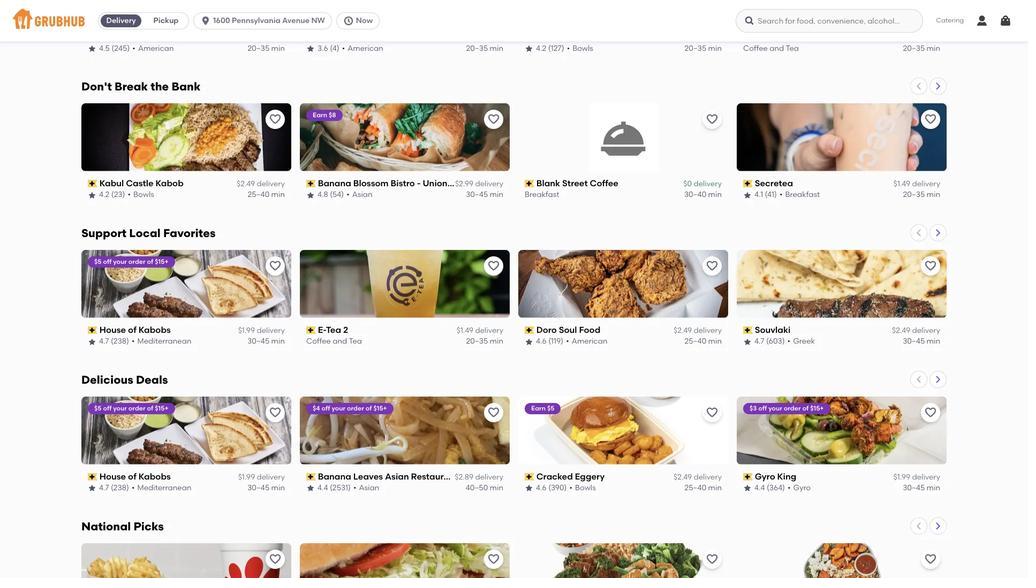 Task type: describe. For each thing, give the bounding box(es) containing it.
your right $4
[[332, 405, 346, 412]]

of for the star icon over delicious
[[147, 258, 153, 265]]

4.1 (41)
[[755, 190, 777, 199]]

kabul
[[99, 178, 124, 188]]

$2.49 for kabul castle kabob
[[237, 179, 255, 189]]

house for delicious
[[99, 472, 126, 482]]

chick-fil-a logo image
[[81, 543, 291, 578]]

banana leaves asian restaurant & sushi  logo image
[[300, 397, 510, 465]]

0 horizontal spatial e-
[[318, 325, 326, 335]]

0 vertical spatial e-tea 2
[[755, 32, 785, 42]]

(4)
[[330, 44, 339, 53]]

order right $4
[[347, 405, 364, 412]]

pickup button
[[144, 12, 189, 29]]

25–40 for support local favorites
[[685, 337, 706, 346]]

food
[[579, 325, 600, 335]]

1600
[[213, 16, 230, 25]]

1 vertical spatial coffee
[[590, 178, 619, 188]]

main navigation navigation
[[0, 0, 1028, 42]]

$2.49 for souvlaki
[[892, 326, 910, 335]]

4.7 for support local favorites
[[99, 337, 109, 346]]

national
[[81, 520, 131, 533]]

3.6
[[318, 44, 328, 53]]

0 horizontal spatial coffee
[[306, 337, 331, 346]]

(238) for delicious
[[111, 484, 129, 493]]

gyro king logo image
[[737, 397, 947, 465]]

4.6 for delicious deals
[[536, 484, 547, 493]]

bowls for sweetgreen
[[573, 44, 593, 53]]

(364)
[[767, 484, 785, 493]]

$1.99 for subway
[[238, 33, 255, 42]]

american for subway
[[348, 44, 383, 53]]

mediterranean for local
[[137, 337, 191, 346]]

4.8
[[318, 190, 328, 199]]

now
[[356, 16, 373, 25]]

fil-
[[127, 32, 138, 42]]

caret right icon image for support local favorites
[[934, 229, 942, 237]]

• right (2531)
[[353, 484, 356, 493]]

• gyro
[[788, 484, 811, 493]]

(2531)
[[330, 484, 351, 493]]

blank
[[536, 178, 560, 188]]

4.6 for support local favorites
[[536, 337, 547, 346]]

• bowls for kabul castle kabob
[[128, 190, 154, 199]]

4.6 (119)
[[536, 337, 564, 346]]

subscription pass image for banana leaves asian restaurant & sushi
[[306, 473, 316, 481]]

$1.99 for e-tea 2
[[238, 326, 255, 335]]

• american for doro soul food
[[566, 337, 608, 346]]

$2.89
[[455, 473, 473, 482]]

blank street coffee logo image
[[589, 103, 657, 171]]

earn for banana
[[313, 111, 327, 119]]

american for doro soul food
[[572, 337, 608, 346]]

30–40 min
[[684, 190, 722, 199]]

banana for don't break the bank
[[318, 178, 351, 188]]

$15+ for the star icon over national in the bottom left of the page
[[155, 405, 168, 412]]

1 vertical spatial e-tea 2
[[318, 325, 348, 335]]

catering
[[936, 17, 964, 24]]

• breakfast
[[780, 190, 820, 199]]

support local favorites
[[81, 226, 216, 240]]

subway
[[318, 32, 351, 42]]

star icon image left the 4.1
[[743, 191, 752, 200]]

$5 off your order of $15+ for local
[[94, 258, 168, 265]]

$1.99 delivery for subway
[[238, 33, 285, 42]]

your right $3 at the right bottom of page
[[769, 405, 782, 412]]

caret right icon image for delicious deals
[[934, 375, 942, 384]]

• right '(41)'
[[780, 190, 783, 199]]

off right $4
[[322, 405, 330, 412]]

of for the star icon left of the 4.4 (2531)
[[366, 405, 372, 412]]

• asian for don't break the bank
[[347, 190, 372, 199]]

40–50 min
[[466, 484, 503, 493]]

avenue
[[282, 16, 310, 25]]

subscription pass image for cracked eggery
[[525, 473, 534, 481]]

1 horizontal spatial 2
[[780, 32, 785, 42]]

pennsylvania
[[232, 16, 280, 25]]

$2.99
[[455, 179, 473, 189]]

• asian for delicious deals
[[353, 484, 379, 493]]

delivery
[[106, 16, 136, 25]]

break
[[115, 80, 148, 93]]

• mediterranean for local
[[132, 337, 191, 346]]

30–45 for banana blossom bistro - union market dc logo
[[466, 190, 488, 199]]

star icon image left 4.2 (127)
[[525, 44, 533, 53]]

$8
[[329, 111, 336, 119]]

4.7 (238) for support
[[99, 337, 129, 346]]

4.1
[[755, 190, 763, 199]]

off down support
[[103, 258, 112, 265]]

jersey mike's logo image
[[300, 543, 510, 578]]

$0.49
[[673, 33, 692, 42]]

subscription pass image for souvlaki
[[743, 327, 753, 334]]

cracked
[[536, 472, 573, 482]]

(127)
[[548, 44, 564, 53]]

dc
[[481, 178, 495, 188]]

kabul castle kabob
[[99, 178, 184, 188]]

star icon image up national in the bottom left of the page
[[88, 484, 96, 493]]

20–35 for (245)
[[248, 44, 269, 53]]

order right $3 at the right bottom of page
[[784, 405, 801, 412]]

30–45 for the "souvlaki logo"
[[903, 337, 925, 346]]

4.2 for kabul castle kabob
[[99, 190, 109, 199]]

bank
[[172, 80, 201, 93]]

25–40 min for delicious deals
[[685, 484, 722, 493]]

greek
[[793, 337, 815, 346]]

1 vertical spatial and
[[333, 337, 347, 346]]

picks
[[134, 520, 164, 533]]

off right $3 at the right bottom of page
[[758, 405, 767, 412]]

$0 delivery
[[683, 179, 722, 189]]

banana blossom bistro - union market dc
[[318, 178, 495, 188]]

3.6 (4)
[[318, 44, 339, 53]]

• bowls for sweetgreen
[[567, 44, 593, 53]]

the
[[151, 80, 169, 93]]

star icon image left 4.7 (603)
[[743, 338, 752, 346]]

4.4 for banana leaves asian restaurant & sushi
[[318, 484, 328, 493]]

your down delicious deals
[[113, 405, 127, 412]]

• down the soul
[[566, 337, 569, 346]]

20–35 min for (127)
[[685, 44, 722, 53]]

2 vertical spatial $1.49
[[457, 326, 473, 335]]

1 horizontal spatial coffee and tea
[[743, 44, 799, 53]]

save this restaurant image for "sweetgreen logo"
[[924, 553, 937, 566]]

save this restaurant image for doro soul food logo
[[706, 260, 719, 272]]

subscription pass image for banana blossom bistro - union market dc
[[306, 180, 316, 188]]

1 vertical spatial asian
[[385, 472, 409, 482]]

$2.99 delivery
[[455, 179, 503, 189]]

• american for chick-fil-a
[[132, 44, 174, 53]]

4.7 for delicious deals
[[99, 484, 109, 493]]

chick-
[[99, 32, 127, 42]]

earn $8
[[313, 111, 336, 119]]

&
[[460, 472, 467, 482]]

souvlaki
[[755, 325, 791, 335]]

4.6 (390)
[[536, 484, 567, 493]]

4.8 (54)
[[318, 190, 344, 199]]

deals
[[136, 373, 168, 386]]

sweetgreen logo image
[[737, 543, 947, 578]]

$3
[[750, 405, 757, 412]]

20–35 min for (41)
[[903, 190, 940, 199]]

catering button
[[929, 9, 971, 33]]

subscription pass image for doro soul food
[[525, 327, 534, 334]]

of up delicious deals
[[128, 325, 136, 335]]

4.2 for sweetgreen
[[536, 44, 546, 53]]

30–40
[[684, 190, 706, 199]]

4.7 (603)
[[755, 337, 785, 346]]

caret left icon image for don't break the bank
[[915, 82, 923, 90]]

• down 'king'
[[788, 484, 791, 493]]

25–40 min for support local favorites
[[685, 337, 722, 346]]

national picks
[[81, 520, 164, 533]]

(603)
[[766, 337, 785, 346]]

now button
[[336, 12, 384, 29]]

• right (54) on the top
[[347, 190, 350, 199]]

0 vertical spatial 25–40
[[248, 190, 269, 199]]

• up "national picks"
[[132, 484, 135, 493]]

$1.49 delivery for banana blossom bistro - union market dc
[[894, 179, 940, 189]]

1 vertical spatial 2
[[343, 325, 348, 335]]

20–35 for (41)
[[903, 190, 925, 199]]

20–35 min for (4)
[[466, 44, 503, 53]]

0 horizontal spatial coffee and tea
[[306, 337, 362, 346]]

4.4 (2531)
[[318, 484, 351, 493]]

1600 pennsylvania avenue nw
[[213, 16, 325, 25]]

30–45 for gyro king logo
[[903, 484, 925, 493]]

kabobs for local
[[139, 325, 171, 335]]

4.5
[[99, 44, 110, 53]]

star icon image left 4.5
[[88, 44, 96, 53]]

blossom
[[353, 178, 389, 188]]

caret right icon image for don't break the bank
[[934, 82, 942, 90]]

doro soul food
[[536, 325, 600, 335]]

$3 off your order of $15+
[[750, 405, 824, 412]]

$15+ for the star icon over delicious
[[155, 258, 168, 265]]

asian for delicious deals
[[359, 484, 379, 493]]

1 breakfast from the left
[[525, 190, 559, 199]]

your down support
[[113, 258, 127, 265]]

delicious
[[81, 373, 133, 386]]

$2.49 delivery for doro soul food
[[674, 326, 722, 335]]

$0.49 delivery
[[673, 33, 722, 42]]

4.5 (245)
[[99, 44, 130, 53]]

svg image inside the 1600 pennsylvania avenue nw button
[[200, 16, 211, 26]]

star icon image up delicious
[[88, 338, 96, 346]]

(54)
[[330, 190, 344, 199]]



Task type: vqa. For each thing, say whether or not it's contained in the screenshot.


Task type: locate. For each thing, give the bounding box(es) containing it.
save this restaurant image for e-tea 2 logo
[[487, 260, 500, 272]]

save this restaurant image for panda express logo
[[706, 553, 719, 566]]

4.7 left (603)
[[755, 337, 764, 346]]

2 vertical spatial 25–40
[[685, 484, 706, 493]]

(390)
[[548, 484, 567, 493]]

bowls for cracked eggery
[[575, 484, 596, 493]]

subscription pass image
[[525, 33, 534, 41], [306, 180, 316, 188], [525, 180, 534, 188], [525, 327, 534, 334], [743, 327, 753, 334], [306, 473, 316, 481], [525, 473, 534, 481], [743, 473, 753, 481]]

blank street coffee
[[536, 178, 619, 188]]

(238) up "national picks"
[[111, 484, 129, 493]]

(238)
[[111, 337, 129, 346], [111, 484, 129, 493]]

• american down "food"
[[566, 337, 608, 346]]

order down local
[[128, 258, 145, 265]]

$5 for delicious
[[94, 405, 101, 412]]

earn for cracked
[[531, 405, 546, 412]]

$5 off your order of $15+ down local
[[94, 258, 168, 265]]

e-tea 2 logo image
[[300, 250, 510, 318]]

4.6 down doro
[[536, 337, 547, 346]]

• mediterranean up deals
[[132, 337, 191, 346]]

(23)
[[111, 190, 125, 199]]

kabobs
[[139, 325, 171, 335], [139, 472, 171, 482]]

of right $3 at the right bottom of page
[[802, 405, 809, 412]]

star icon image left '3.6'
[[306, 44, 315, 53]]

1 horizontal spatial earn
[[531, 405, 546, 412]]

3 caret left icon image from the top
[[915, 375, 923, 384]]

house of kabobs up delicious deals
[[99, 325, 171, 335]]

banana up (54) on the top
[[318, 178, 351, 188]]

bowls down sweetgreen
[[573, 44, 593, 53]]

4.7 (238) up national in the bottom left of the page
[[99, 484, 129, 493]]

$5 off your order of $15+ for deals
[[94, 405, 168, 412]]

4.4
[[318, 484, 328, 493], [755, 484, 765, 493]]

support
[[81, 226, 127, 240]]

0 vertical spatial and
[[770, 44, 784, 53]]

0 vertical spatial house of kabobs
[[99, 325, 171, 335]]

25–40 for delicious deals
[[685, 484, 706, 493]]

house for support
[[99, 325, 126, 335]]

• american down a
[[132, 44, 174, 53]]

of for the star icon over national in the bottom left of the page
[[147, 405, 153, 412]]

of
[[147, 258, 153, 265], [128, 325, 136, 335], [147, 405, 153, 412], [366, 405, 372, 412], [802, 405, 809, 412], [128, 472, 136, 482]]

asian
[[352, 190, 372, 199], [385, 472, 409, 482], [359, 484, 379, 493]]

svg image
[[999, 14, 1012, 27], [200, 16, 211, 26], [745, 16, 755, 26]]

save this restaurant image
[[924, 113, 937, 126], [269, 260, 282, 272], [487, 260, 500, 272], [706, 260, 719, 272], [706, 406, 719, 419], [269, 553, 282, 566], [487, 553, 500, 566], [706, 553, 719, 566], [924, 553, 937, 566]]

star icon image left 4.6 (119)
[[525, 338, 533, 346]]

house
[[99, 325, 126, 335], [99, 472, 126, 482]]

$1.99 for banana leaves asian restaurant & sushi
[[238, 473, 255, 482]]

restaurant
[[411, 472, 458, 482]]

(119)
[[548, 337, 564, 346]]

market
[[450, 178, 479, 188]]

0 horizontal spatial earn
[[313, 111, 327, 119]]

1 vertical spatial 25–40 min
[[685, 337, 722, 346]]

• right (603)
[[788, 337, 790, 346]]

0 vertical spatial gyro
[[755, 472, 775, 482]]

bowls
[[573, 44, 593, 53], [133, 190, 154, 199], [575, 484, 596, 493]]

doro soul food logo image
[[518, 250, 728, 318]]

house of kabobs logo image
[[81, 250, 291, 318], [81, 397, 291, 465]]

$2.49 delivery for kabul castle kabob
[[237, 179, 285, 189]]

of down support local favorites
[[147, 258, 153, 265]]

mediterranean
[[137, 337, 191, 346], [137, 484, 191, 493]]

of down deals
[[147, 405, 153, 412]]

chick-fil-a
[[99, 32, 145, 42]]

4.7 (238)
[[99, 337, 129, 346], [99, 484, 129, 493]]

american down a
[[138, 44, 174, 53]]

4.6 left (390) on the bottom right of the page
[[536, 484, 547, 493]]

$5 off your order of $15+
[[94, 258, 168, 265], [94, 405, 168, 412]]

favorites
[[163, 226, 216, 240]]

caret right icon image
[[934, 82, 942, 90], [934, 229, 942, 237], [934, 375, 942, 384], [934, 522, 942, 530]]

30–45 min for the "souvlaki logo"
[[903, 337, 940, 346]]

0 vertical spatial house of kabobs logo image
[[81, 250, 291, 318]]

4.2 left the (127)
[[536, 44, 546, 53]]

1 vertical spatial $1.49
[[894, 179, 910, 189]]

union
[[423, 178, 447, 188]]

kabul castle kabob logo image
[[81, 103, 291, 171]]

star icon image left 4.6 (390)
[[525, 484, 533, 493]]

2 (238) from the top
[[111, 484, 129, 493]]

0 vertical spatial banana
[[318, 178, 351, 188]]

1 • mediterranean from the top
[[132, 337, 191, 346]]

2 kabobs from the top
[[139, 472, 171, 482]]

0 horizontal spatial and
[[333, 337, 347, 346]]

4.4 for gyro king
[[755, 484, 765, 493]]

house of kabobs
[[99, 325, 171, 335], [99, 472, 171, 482]]

4.4 left (2531)
[[318, 484, 328, 493]]

2 caret right icon image from the top
[[934, 229, 942, 237]]

of for the star icon on the left of 4.4 (364)
[[802, 405, 809, 412]]

$2.49 for cracked eggery
[[674, 473, 692, 482]]

1 vertical spatial coffee and tea
[[306, 337, 362, 346]]

1 caret right icon image from the top
[[934, 82, 942, 90]]

2 vertical spatial • bowls
[[570, 484, 596, 493]]

min
[[271, 44, 285, 53], [490, 44, 503, 53], [708, 44, 722, 53], [927, 44, 940, 53], [271, 190, 285, 199], [490, 190, 503, 199], [708, 190, 722, 199], [927, 190, 940, 199], [271, 337, 285, 346], [490, 337, 503, 346], [708, 337, 722, 346], [927, 337, 940, 346], [271, 484, 285, 493], [490, 484, 503, 493], [708, 484, 722, 493], [927, 484, 940, 493]]

$2.89 delivery
[[455, 473, 503, 482]]

• bowls down sweetgreen
[[567, 44, 593, 53]]

1 vertical spatial house of kabobs logo image
[[81, 397, 291, 465]]

house up delicious
[[99, 325, 126, 335]]

0 horizontal spatial 2
[[343, 325, 348, 335]]

of right $4
[[366, 405, 372, 412]]

$1.99
[[238, 33, 255, 42], [238, 326, 255, 335], [238, 473, 255, 482], [894, 473, 910, 482]]

1 vertical spatial $1.49 delivery
[[894, 179, 940, 189]]

1 horizontal spatial e-tea 2
[[755, 32, 785, 42]]

$1.99 delivery
[[238, 33, 285, 42], [238, 326, 285, 335], [238, 473, 285, 482], [894, 473, 940, 482]]

banana for delicious deals
[[318, 472, 351, 482]]

panda express logo image
[[518, 543, 728, 578]]

star icon image left the 4.4 (2531)
[[306, 484, 315, 493]]

-
[[417, 178, 421, 188]]

0 horizontal spatial e-tea 2
[[318, 325, 348, 335]]

subscription pass image for sweetgreen
[[525, 33, 534, 41]]

mediterranean up deals
[[137, 337, 191, 346]]

$1.49 delivery for subway
[[894, 33, 940, 42]]

earn $5
[[531, 405, 554, 412]]

sushi
[[469, 472, 491, 482]]

• bowls down the kabul castle kabob
[[128, 190, 154, 199]]

1 vertical spatial bowls
[[133, 190, 154, 199]]

doro
[[536, 325, 557, 335]]

• mediterranean up the picks
[[132, 484, 191, 493]]

0 vertical spatial coffee
[[743, 44, 768, 53]]

• asian down leaves
[[353, 484, 379, 493]]

$2.49 delivery
[[237, 179, 285, 189], [674, 326, 722, 335], [892, 326, 940, 335], [674, 473, 722, 482]]

house of kabobs for local
[[99, 325, 171, 335]]

1 vertical spatial • mediterranean
[[132, 484, 191, 493]]

0 horizontal spatial 4.4
[[318, 484, 328, 493]]

4.4 left (364)
[[755, 484, 765, 493]]

1 (238) from the top
[[111, 337, 129, 346]]

save this restaurant image
[[269, 113, 282, 126], [487, 113, 500, 126], [706, 113, 719, 126], [924, 260, 937, 272], [269, 406, 282, 419], [487, 406, 500, 419], [924, 406, 937, 419]]

4.7 up national in the bottom left of the page
[[99, 484, 109, 493]]

bowls down eggery
[[575, 484, 596, 493]]

4.7 (238) up delicious
[[99, 337, 129, 346]]

20–35 for (4)
[[466, 44, 488, 53]]

1 vertical spatial earn
[[531, 405, 546, 412]]

• right (23)
[[128, 190, 131, 199]]

4.7 (238) for delicious
[[99, 484, 129, 493]]

• down cracked eggery
[[570, 484, 572, 493]]

2 horizontal spatial coffee
[[743, 44, 768, 53]]

2 house from the top
[[99, 472, 126, 482]]

1 house of kabobs from the top
[[99, 325, 171, 335]]

• american down now "button"
[[342, 44, 383, 53]]

house up national in the bottom left of the page
[[99, 472, 126, 482]]

0 vertical spatial $1.49
[[894, 33, 910, 42]]

4.6
[[536, 337, 547, 346], [536, 484, 547, 493]]

• right "(4)"
[[342, 44, 345, 53]]

kabobs for deals
[[139, 472, 171, 482]]

•
[[132, 44, 135, 53], [342, 44, 345, 53], [567, 44, 570, 53], [128, 190, 131, 199], [347, 190, 350, 199], [780, 190, 783, 199], [132, 337, 135, 346], [566, 337, 569, 346], [788, 337, 790, 346], [132, 484, 135, 493], [353, 484, 356, 493], [570, 484, 572, 493], [788, 484, 791, 493]]

4 caret right icon image from the top
[[934, 522, 942, 530]]

20–35 for (127)
[[685, 44, 706, 53]]

• up delicious deals
[[132, 337, 135, 346]]

asian down leaves
[[359, 484, 379, 493]]

1 vertical spatial $5 off your order of $15+
[[94, 405, 168, 412]]

0 vertical spatial bowls
[[573, 44, 593, 53]]

$2.49 delivery for cracked eggery
[[674, 473, 722, 482]]

25–40 min
[[248, 190, 285, 199], [685, 337, 722, 346], [685, 484, 722, 493]]

20–35 min for (245)
[[248, 44, 285, 53]]

caret right icon image for national picks
[[934, 522, 942, 530]]

1 vertical spatial banana
[[318, 472, 351, 482]]

0 vertical spatial 25–40 min
[[248, 190, 285, 199]]

Search for food, convenience, alcohol... search field
[[736, 9, 923, 33]]

• mediterranean
[[132, 337, 191, 346], [132, 484, 191, 493]]

caret left icon image for support local favorites
[[915, 229, 923, 237]]

breakfast down "secretea"
[[785, 190, 820, 199]]

1 4.7 (238) from the top
[[99, 337, 129, 346]]

house of kabobs logo image for local
[[81, 250, 291, 318]]

0 vertical spatial earn
[[313, 111, 327, 119]]

0 vertical spatial e-
[[755, 32, 763, 42]]

1 horizontal spatial and
[[770, 44, 784, 53]]

star icon image left 4.2 (23)
[[88, 191, 96, 200]]

2 breakfast from the left
[[785, 190, 820, 199]]

$0.99 delivery
[[455, 33, 503, 42]]

1 horizontal spatial 4.2
[[536, 44, 546, 53]]

kabobs up deals
[[139, 325, 171, 335]]

0 vertical spatial (238)
[[111, 337, 129, 346]]

1 4.6 from the top
[[536, 337, 547, 346]]

don't
[[81, 80, 112, 93]]

1 vertical spatial 25–40
[[685, 337, 706, 346]]

0 vertical spatial $5 off your order of $15+
[[94, 258, 168, 265]]

kabob
[[156, 178, 184, 188]]

1 vertical spatial house of kabobs
[[99, 472, 171, 482]]

$5 off your order of $15+ down delicious deals
[[94, 405, 168, 412]]

(238) up delicious deals
[[111, 337, 129, 346]]

caret left icon image
[[915, 82, 923, 90], [915, 229, 923, 237], [915, 375, 923, 384], [915, 522, 923, 530]]

0 vertical spatial coffee and tea
[[743, 44, 799, 53]]

2 horizontal spatial • american
[[566, 337, 608, 346]]

bowls for kabul castle kabob
[[133, 190, 154, 199]]

1 horizontal spatial 4.4
[[755, 484, 765, 493]]

2 house of kabobs logo image from the top
[[81, 397, 291, 465]]

4.2
[[536, 44, 546, 53], [99, 190, 109, 199]]

local
[[129, 226, 161, 240]]

• right the (127)
[[567, 44, 570, 53]]

secretea logo image
[[737, 103, 947, 171]]

caret left icon image for national picks
[[915, 522, 923, 530]]

1 banana from the top
[[318, 178, 351, 188]]

1 vertical spatial house
[[99, 472, 126, 482]]

2 banana from the top
[[318, 472, 351, 482]]

0 vertical spatial 4.7 (238)
[[99, 337, 129, 346]]

$15+ for the star icon left of the 4.4 (2531)
[[373, 405, 387, 412]]

gyro down 'king'
[[793, 484, 811, 493]]

4.2 (127)
[[536, 44, 564, 53]]

• bowls down eggery
[[570, 484, 596, 493]]

street
[[562, 178, 588, 188]]

1 vertical spatial • bowls
[[128, 190, 154, 199]]

1 vertical spatial mediterranean
[[137, 484, 191, 493]]

(41)
[[765, 190, 777, 199]]

asian down blossom
[[352, 190, 372, 199]]

$4
[[313, 405, 320, 412]]

$1.49 for subway
[[894, 33, 910, 42]]

svg image left now
[[343, 16, 354, 26]]

mediterranean up the picks
[[137, 484, 191, 493]]

0 vertical spatial 4.6
[[536, 337, 547, 346]]

1 horizontal spatial svg image
[[976, 14, 989, 27]]

bowls down the kabul castle kabob
[[133, 190, 154, 199]]

0 vertical spatial • bowls
[[567, 44, 593, 53]]

2 4.7 (238) from the top
[[99, 484, 129, 493]]

0 horizontal spatial breakfast
[[525, 190, 559, 199]]

1 horizontal spatial svg image
[[745, 16, 755, 26]]

1 $5 off your order of $15+ from the top
[[94, 258, 168, 265]]

delivery button
[[99, 12, 144, 29]]

coffee and tea
[[743, 44, 799, 53], [306, 337, 362, 346]]

0 vertical spatial • mediterranean
[[132, 337, 191, 346]]

cracked eggery logo image
[[518, 397, 728, 465]]

american
[[138, 44, 174, 53], [348, 44, 383, 53], [572, 337, 608, 346]]

2 horizontal spatial svg image
[[999, 14, 1012, 27]]

caret left icon image for delicious deals
[[915, 375, 923, 384]]

1 vertical spatial e-
[[318, 325, 326, 335]]

svg image right the catering button
[[976, 14, 989, 27]]

4 caret left icon image from the top
[[915, 522, 923, 530]]

3 caret right icon image from the top
[[934, 375, 942, 384]]

delivery
[[257, 33, 285, 42], [475, 33, 503, 42], [694, 33, 722, 42], [912, 33, 940, 42], [257, 179, 285, 189], [475, 179, 503, 189], [694, 179, 722, 189], [912, 179, 940, 189], [257, 326, 285, 335], [475, 326, 503, 335], [694, 326, 722, 335], [912, 326, 940, 335], [257, 473, 285, 482], [475, 473, 503, 482], [694, 473, 722, 482], [912, 473, 940, 482]]

subscription pass image for blank street coffee
[[525, 180, 534, 188]]

2 $5 off your order of $15+ from the top
[[94, 405, 168, 412]]

2 vertical spatial 25–40 min
[[685, 484, 722, 493]]

banana leaves asian restaurant & sushi
[[318, 472, 491, 482]]

2 • mediterranean from the top
[[132, 484, 191, 493]]

1 horizontal spatial gyro
[[793, 484, 811, 493]]

american down "food"
[[572, 337, 608, 346]]

house of kabobs logo image for deals
[[81, 397, 291, 465]]

subscription pass image for gyro king
[[743, 473, 753, 481]]

souvlaki logo image
[[737, 250, 947, 318]]

0 vertical spatial $1.49 delivery
[[894, 33, 940, 42]]

1 house from the top
[[99, 325, 126, 335]]

1 vertical spatial 4.6
[[536, 484, 547, 493]]

1 vertical spatial gyro
[[793, 484, 811, 493]]

tea
[[763, 32, 778, 42], [786, 44, 799, 53], [326, 325, 341, 335], [349, 337, 362, 346]]

$1.49
[[894, 33, 910, 42], [894, 179, 910, 189], [457, 326, 473, 335]]

1 horizontal spatial • american
[[342, 44, 383, 53]]

$1.49 for banana blossom bistro - union market dc
[[894, 179, 910, 189]]

• mediterranean for deals
[[132, 484, 191, 493]]

save this restaurant image for secretea logo
[[924, 113, 937, 126]]

1 4.4 from the left
[[318, 484, 328, 493]]

off down delicious
[[103, 405, 112, 412]]

save this restaurant image for the chick-fil-a logo
[[269, 553, 282, 566]]

sweetgreen
[[536, 32, 586, 42]]

$1.99 delivery for banana leaves asian restaurant & sushi
[[238, 473, 285, 482]]

$15+ for the star icon on the left of 4.4 (364)
[[810, 405, 824, 412]]

0 horizontal spatial svg image
[[343, 16, 354, 26]]

2 vertical spatial bowls
[[575, 484, 596, 493]]

star icon image
[[88, 44, 96, 53], [306, 44, 315, 53], [525, 44, 533, 53], [88, 191, 96, 200], [306, 191, 315, 200], [743, 191, 752, 200], [88, 338, 96, 346], [525, 338, 533, 346], [743, 338, 752, 346], [88, 484, 96, 493], [306, 484, 315, 493], [525, 484, 533, 493], [743, 484, 752, 493]]

4.7 up delicious
[[99, 337, 109, 346]]

1 vertical spatial (238)
[[111, 484, 129, 493]]

1 vertical spatial 4.7 (238)
[[99, 484, 129, 493]]

of up "national picks"
[[128, 472, 136, 482]]

2 vertical spatial coffee
[[306, 337, 331, 346]]

$2.49 delivery for souvlaki
[[892, 326, 940, 335]]

banana up the 4.4 (2531)
[[318, 472, 351, 482]]

star icon image left 4.4 (364)
[[743, 484, 752, 493]]

0 horizontal spatial 4.2
[[99, 190, 109, 199]]

(245)
[[112, 44, 130, 53]]

2 vertical spatial $1.49 delivery
[[457, 326, 503, 335]]

1 horizontal spatial american
[[348, 44, 383, 53]]

soul
[[559, 325, 577, 335]]

eggery
[[575, 472, 605, 482]]

subscription pass image
[[88, 33, 97, 41], [306, 33, 316, 41], [743, 33, 753, 41], [88, 180, 97, 188], [743, 180, 753, 188], [88, 327, 97, 334], [306, 327, 316, 334], [88, 473, 97, 481]]

0 vertical spatial asian
[[352, 190, 372, 199]]

1 horizontal spatial e-
[[755, 32, 763, 42]]

2 horizontal spatial american
[[572, 337, 608, 346]]

svg image
[[976, 14, 989, 27], [343, 16, 354, 26]]

svg image inside now "button"
[[343, 16, 354, 26]]

mediterranean for deals
[[137, 484, 191, 493]]

gyro up 4.4 (364)
[[755, 472, 775, 482]]

0 horizontal spatial svg image
[[200, 16, 211, 26]]

0 vertical spatial mediterranean
[[137, 337, 191, 346]]

0 horizontal spatial gyro
[[755, 472, 775, 482]]

pickup
[[153, 16, 179, 25]]

secretea
[[755, 178, 793, 188]]

breakfast down blank
[[525, 190, 559, 199]]

0 vertical spatial 4.2
[[536, 44, 546, 53]]

1 mediterranean from the top
[[137, 337, 191, 346]]

gyro king
[[755, 472, 796, 482]]

1 vertical spatial 4.2
[[99, 190, 109, 199]]

4.2 (23)
[[99, 190, 125, 199]]

a
[[138, 32, 145, 42]]

don't break the bank
[[81, 80, 201, 93]]

banana
[[318, 178, 351, 188], [318, 472, 351, 482]]

40–50
[[466, 484, 488, 493]]

breakfast
[[525, 190, 559, 199], [785, 190, 820, 199]]

order down delicious deals
[[128, 405, 145, 412]]

king
[[777, 472, 796, 482]]

2 caret left icon image from the top
[[915, 229, 923, 237]]

$4 off your order of $15+
[[313, 405, 387, 412]]

1 kabobs from the top
[[139, 325, 171, 335]]

2 house of kabobs from the top
[[99, 472, 171, 482]]

1 horizontal spatial coffee
[[590, 178, 619, 188]]

2 mediterranean from the top
[[137, 484, 191, 493]]

(238) for support
[[111, 337, 129, 346]]

2 4.4 from the left
[[755, 484, 765, 493]]

0 horizontal spatial american
[[138, 44, 174, 53]]

house of kabobs for deals
[[99, 472, 171, 482]]

• bowls for cracked eggery
[[570, 484, 596, 493]]

1 caret left icon image from the top
[[915, 82, 923, 90]]

0 vertical spatial 2
[[780, 32, 785, 42]]

1 horizontal spatial breakfast
[[785, 190, 820, 199]]

house of kabobs up "national picks"
[[99, 472, 171, 482]]

1600 pennsylvania avenue nw button
[[193, 12, 336, 29]]

$0
[[683, 179, 692, 189]]

1 vertical spatial • asian
[[353, 484, 379, 493]]

kabobs up the picks
[[139, 472, 171, 482]]

delicious deals
[[81, 373, 168, 386]]

• asian down blossom
[[347, 190, 372, 199]]

asian for don't break the bank
[[352, 190, 372, 199]]

0 vertical spatial kabobs
[[139, 325, 171, 335]]

1 vertical spatial kabobs
[[139, 472, 171, 482]]

4.2 down kabul
[[99, 190, 109, 199]]

leaves
[[353, 472, 383, 482]]

30–45 min for banana blossom bistro - union market dc logo
[[466, 190, 503, 199]]

• down fil-
[[132, 44, 135, 53]]

$1.99 delivery for e-tea 2
[[238, 326, 285, 335]]

0 vertical spatial • asian
[[347, 190, 372, 199]]

nw
[[311, 16, 325, 25]]

asian right leaves
[[385, 472, 409, 482]]

american down now
[[348, 44, 383, 53]]

• american for subway
[[342, 44, 383, 53]]

0 horizontal spatial • american
[[132, 44, 174, 53]]

$2.49 for doro soul food
[[674, 326, 692, 335]]

save this restaurant image for jersey mike's logo
[[487, 553, 500, 566]]

star icon image left the 4.8
[[306, 191, 315, 200]]

0 vertical spatial house
[[99, 325, 126, 335]]

2 vertical spatial asian
[[359, 484, 379, 493]]

2 4.6 from the top
[[536, 484, 547, 493]]

banana blossom bistro - union market dc logo image
[[300, 103, 510, 171]]

1 house of kabobs logo image from the top
[[81, 250, 291, 318]]



